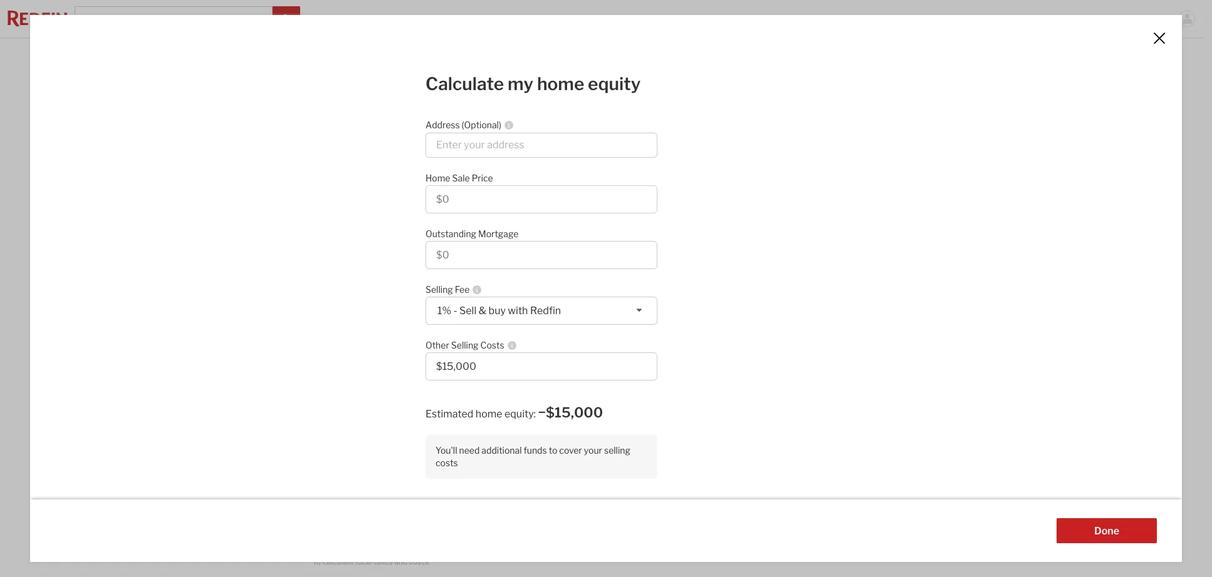 Task type: vqa. For each thing, say whether or not it's contained in the screenshot.
Clear Input button
no



Task type: locate. For each thing, give the bounding box(es) containing it.
equity:
[[505, 409, 536, 420]]

2 horizontal spatial can
[[629, 68, 667, 96]]

1 horizontal spatial to
[[549, 446, 557, 456]]

budget.
[[705, 108, 740, 120]]

add left location
[[566, 402, 585, 414]]

to left see
[[635, 402, 644, 414]]

groceries
[[374, 302, 407, 312]]

0 horizontal spatial to
[[408, 426, 418, 438]]

redfin inside calculate my home equity dialog
[[530, 305, 561, 317]]

cash
[[312, 400, 330, 409]]

1 vertical spatial costs
[[436, 458, 458, 469]]

can left i
[[629, 68, 667, 96]]

to left sell?
[[408, 426, 418, 438]]

feed
[[1090, 13, 1110, 24]]

costs right not
[[339, 302, 358, 312]]

0 horizontal spatial can
[[346, 400, 359, 409]]

annual
[[312, 176, 345, 188]]

Cash text field
[[323, 377, 491, 389]]

Monthly debts text field
[[323, 269, 451, 281]]

2 vertical spatial to
[[549, 446, 557, 456]]

like
[[354, 292, 366, 301], [360, 302, 372, 312]]

2 vertical spatial and
[[394, 558, 407, 567]]

and left find
[[577, 108, 595, 120]]

my down do you have a home to sell?
[[380, 456, 395, 468]]

0 vertical spatial homes
[[617, 108, 649, 120]]

2 vertical spatial your
[[584, 446, 602, 456]]

when
[[375, 400, 394, 409]]

buy
[[489, 305, 506, 317]]

to inside the you'll need additional funds to cover your selling costs
[[549, 446, 557, 456]]

759-
[[683, 13, 703, 24]]

17.3%
[[472, 333, 502, 345]]

0 horizontal spatial my
[[380, 456, 395, 468]]

cover
[[559, 446, 582, 456]]

0 horizontal spatial redfin
[[530, 305, 561, 317]]

2 vertical spatial can
[[346, 400, 359, 409]]

redfin left premier
[[853, 13, 880, 24]]

0 vertical spatial selling
[[426, 284, 453, 295]]

you
[[508, 108, 525, 120], [332, 400, 345, 409], [395, 400, 408, 409], [328, 426, 345, 438]]

funds
[[524, 446, 547, 456]]

or up -
[[453, 292, 460, 301]]

like down loan
[[360, 302, 372, 312]]

None range field
[[571, 318, 831, 334]]

co-
[[402, 221, 413, 230]]

and up groceries
[[384, 292, 397, 301]]

1 vertical spatial to
[[408, 426, 418, 438]]

or down debt
[[408, 302, 416, 312]]

1 horizontal spatial a
[[587, 402, 593, 414]]

my for calculate
[[508, 73, 534, 95]]

Other Selling Costs text field
[[436, 361, 647, 373]]

1 horizontal spatial equity
[[588, 73, 641, 95]]

1 vertical spatial your
[[733, 402, 754, 414]]

income.
[[440, 221, 468, 230]]

0 vertical spatial my
[[508, 73, 534, 95]]

1 horizontal spatial or
[[453, 292, 460, 301]]

how
[[441, 68, 490, 96]]

taxes
[[374, 558, 393, 567]]

costs
[[339, 302, 358, 312], [436, 458, 458, 469]]

do you have a home to sell?
[[312, 426, 441, 438]]

0 vertical spatial a
[[587, 402, 593, 414]]

a
[[587, 402, 593, 414], [372, 426, 377, 438]]

1 vertical spatial a
[[372, 426, 377, 438]]

address
[[426, 119, 460, 130]]

see
[[463, 108, 481, 120]]

Outstanding Mortgage text field
[[436, 249, 647, 261]]

premier
[[882, 13, 915, 24]]

add inside button
[[359, 456, 378, 468]]

homes
[[617, 108, 649, 120], [665, 402, 697, 414]]

0 vertical spatial to
[[635, 402, 644, 414]]

7732
[[703, 13, 724, 24]]

my inside button
[[380, 456, 395, 468]]

like left loan
[[354, 292, 366, 301]]

outstanding
[[426, 229, 476, 239]]

1 vertical spatial and
[[384, 292, 397, 301]]

1 vertical spatial redfin
[[530, 305, 561, 317]]

a right have
[[372, 426, 377, 438]]

home left equity:
[[476, 409, 502, 420]]

with
[[508, 305, 528, 317]]

0 horizontal spatial or
[[408, 302, 416, 312]]

my
[[508, 73, 534, 95], [380, 456, 395, 468]]

costs.
[[409, 558, 430, 567]]

how much house can i afford?
[[441, 68, 762, 96]]

844-
[[662, 13, 683, 24]]

before
[[312, 221, 336, 230]]

0 horizontal spatial homes
[[617, 108, 649, 120]]

mortgage
[[478, 229, 519, 239]]

you right cash
[[332, 400, 345, 409]]

1 vertical spatial add
[[359, 456, 378, 468]]

and right taxes
[[394, 558, 407, 567]]

-
[[454, 305, 457, 317]]

payments
[[417, 292, 451, 301]]

your right cover
[[584, 446, 602, 456]]

redfin premier button
[[845, 0, 922, 38]]

my inside dialog
[[508, 73, 534, 95]]

calculate my home equity dialog
[[30, 15, 1182, 563]]

add a location to see homes that fit your budget
[[566, 402, 790, 414]]

home down sell?
[[397, 456, 424, 468]]

you right what
[[508, 108, 525, 120]]

to left cover
[[549, 446, 557, 456]]

equity up find
[[588, 73, 641, 95]]

see what you can afford and find homes within your budget.
[[463, 108, 740, 120]]

and
[[577, 108, 595, 120], [384, 292, 397, 301], [394, 558, 407, 567]]

your
[[682, 108, 703, 120], [733, 402, 754, 414], [584, 446, 602, 456]]

sell?
[[420, 426, 441, 438]]

cash. required field. element
[[312, 349, 495, 369]]

1 vertical spatial equity
[[426, 456, 455, 468]]

income
[[398, 176, 433, 188]]

1 vertical spatial can
[[528, 108, 544, 120]]

0 vertical spatial like
[[354, 292, 366, 301]]

1 horizontal spatial costs
[[436, 458, 458, 469]]

homes right see
[[665, 402, 697, 414]]

calculate
[[426, 73, 504, 95]]

my for add
[[380, 456, 395, 468]]

household
[[347, 176, 396, 188]]

equity left need at the left
[[426, 456, 455, 468]]

0 horizontal spatial your
[[584, 446, 602, 456]]

0 horizontal spatial costs
[[339, 302, 358, 312]]

redfin right with
[[530, 305, 561, 317]]

what
[[483, 108, 506, 120]]

selling up utilities.
[[426, 284, 453, 295]]

my right 'how'
[[508, 73, 534, 95]]

1 horizontal spatial can
[[528, 108, 544, 120]]

home sale price
[[426, 173, 493, 184]]

private
[[636, 355, 669, 367]]

but
[[312, 302, 324, 312]]

your inside the you'll need additional funds to cover your selling costs
[[584, 446, 602, 456]]

/
[[455, 269, 458, 281]]

home down when
[[379, 426, 406, 438]]

your right fit
[[733, 402, 754, 414]]

location
[[312, 495, 354, 506]]

0 vertical spatial costs
[[339, 302, 358, 312]]

equity inside add my home equity button
[[426, 456, 455, 468]]

0 vertical spatial equity
[[588, 73, 641, 95]]

1 vertical spatial my
[[380, 456, 395, 468]]

can left afford
[[528, 108, 544, 120]]

1 horizontal spatial my
[[508, 73, 534, 95]]

budget
[[756, 402, 790, 414]]

1 horizontal spatial homes
[[665, 402, 697, 414]]

before taxes. include any co-buyer's income.
[[312, 221, 468, 230]]

address (optional)
[[426, 119, 501, 130]]

costs down you'll
[[436, 458, 458, 469]]

equity inside calculate my home equity dialog
[[588, 73, 641, 95]]

0 horizontal spatial equity
[[426, 456, 455, 468]]

0 vertical spatial add
[[566, 402, 585, 414]]

1%
[[438, 305, 451, 317]]

selling fee
[[426, 284, 470, 295]]

can left pay
[[346, 400, 359, 409]]

1 vertical spatial selling
[[451, 340, 479, 351]]

you'll
[[436, 446, 457, 456]]

1 horizontal spatial add
[[566, 402, 585, 414]]

0 horizontal spatial add
[[359, 456, 378, 468]]

0 vertical spatial can
[[629, 68, 667, 96]]

alimony,
[[462, 292, 491, 301]]

add
[[566, 402, 585, 414], [359, 456, 378, 468]]

requires private mortgage
[[592, 355, 717, 367]]

add down do you have a home to sell?
[[359, 456, 378, 468]]

1 horizontal spatial redfin
[[853, 13, 880, 24]]

a left location
[[587, 402, 593, 414]]

1 vertical spatial like
[[360, 302, 372, 312]]

0 vertical spatial redfin
[[853, 13, 880, 24]]

your right within
[[682, 108, 703, 120]]

requires
[[592, 355, 634, 367]]

selling right other
[[451, 340, 479, 351]]

calculate
[[323, 558, 354, 567]]

homes right find
[[617, 108, 649, 120]]

1 horizontal spatial your
[[682, 108, 703, 120]]

or
[[453, 292, 460, 301], [408, 302, 416, 312]]

1 vertical spatial homes
[[665, 402, 697, 414]]

within
[[651, 108, 679, 120]]

house
[[559, 68, 624, 96]]

location
[[595, 402, 632, 414]]



Task type: describe. For each thing, give the bounding box(es) containing it.
mortgage
[[671, 355, 717, 367]]

home inside the estimated home equity: −$15,000
[[476, 409, 502, 420]]

home sale price element
[[426, 167, 651, 185]]

costs inside obligations like loan and debt payments or alimony, but not costs like groceries or utilities.
[[339, 302, 358, 312]]

Enter your address search field
[[426, 133, 658, 158]]

any
[[388, 221, 400, 230]]

you'll need additional funds to cover your selling costs
[[436, 446, 631, 469]]

$288,627
[[571, 177, 721, 214]]

price
[[472, 173, 493, 184]]

costs
[[480, 340, 504, 351]]

monthly debts. required field. element
[[312, 241, 495, 261]]

0 vertical spatial or
[[453, 292, 460, 301]]

to
[[312, 558, 321, 567]]

1-844-759-7732
[[655, 13, 724, 24]]

1% - sell & buy with redfin
[[438, 305, 563, 317]]

sell
[[460, 305, 477, 317]]

other selling costs
[[426, 340, 504, 351]]

&
[[479, 305, 487, 317]]

see
[[646, 402, 663, 414]]

2 horizontal spatial your
[[733, 402, 754, 414]]

utilities.
[[417, 302, 445, 312]]

redfin premier
[[853, 13, 915, 24]]

1 vertical spatial or
[[408, 302, 416, 312]]

other
[[426, 340, 449, 351]]

2 horizontal spatial to
[[635, 402, 644, 414]]

(optional)
[[462, 119, 501, 130]]

loan
[[368, 292, 382, 301]]

1-
[[655, 13, 662, 24]]

home up afford
[[537, 73, 584, 95]]

−$15,000
[[538, 405, 603, 421]]

calculate my home equity
[[426, 73, 641, 95]]

redfin inside button
[[853, 13, 880, 24]]

sale
[[452, 173, 470, 184]]

comfortable
[[611, 295, 692, 311]]

debt
[[399, 292, 415, 301]]

selling
[[604, 446, 631, 456]]

obligations
[[312, 292, 352, 301]]

can for afford
[[528, 108, 544, 120]]

to calculate local taxes and costs.
[[312, 558, 430, 567]]

afford
[[546, 108, 575, 120]]

0 vertical spatial your
[[682, 108, 703, 120]]

home
[[426, 173, 450, 184]]

0 horizontal spatial a
[[372, 426, 377, 438]]

you right do
[[328, 426, 345, 438]]

1-844-759-7732 link
[[655, 13, 724, 24]]

close.
[[410, 400, 430, 409]]

need
[[459, 446, 480, 456]]

cash you can pay when you close.
[[312, 400, 430, 409]]

add my home equity button
[[312, 449, 502, 474]]

that
[[699, 402, 719, 414]]

home inside button
[[397, 456, 424, 468]]

estimated home equity: −$15,000
[[426, 405, 603, 421]]

fee
[[455, 284, 470, 295]]

$69,500
[[459, 154, 502, 166]]

afford?
[[684, 68, 762, 96]]

costs inside the you'll need additional funds to cover your selling costs
[[436, 458, 458, 469]]

buyer's
[[413, 221, 439, 230]]

can for i
[[629, 68, 667, 96]]

outstanding mortgage element
[[426, 222, 651, 241]]

additional
[[482, 446, 522, 456]]

include
[[360, 221, 386, 230]]

obligations like loan and debt payments or alimony, but not costs like groceries or utilities.
[[312, 292, 491, 312]]

local
[[356, 558, 372, 567]]

pay
[[360, 400, 373, 409]]

submit search image
[[281, 14, 291, 24]]

find
[[597, 108, 615, 120]]

have
[[347, 426, 369, 438]]

equity for calculate my home equity
[[588, 73, 641, 95]]

fit
[[721, 402, 731, 414]]

/ month
[[455, 269, 491, 281]]

you right when
[[395, 400, 408, 409]]

i
[[672, 68, 679, 96]]

month
[[460, 269, 491, 281]]

0 vertical spatial and
[[577, 108, 595, 120]]

add my home equity
[[359, 456, 455, 468]]

|
[[604, 295, 608, 311]]

not
[[326, 302, 338, 312]]

Annual household income text field
[[323, 198, 460, 210]]

done
[[1094, 526, 1119, 538]]

Home Sale Price text field
[[436, 194, 647, 205]]

annual household income. required field. element
[[312, 170, 495, 190]]

add for add a location to see homes that fit your budget
[[566, 402, 585, 414]]

do
[[312, 426, 326, 438]]

equity for add my home equity
[[426, 456, 455, 468]]

much
[[495, 68, 554, 96]]

and inside obligations like loan and debt payments or alimony, but not costs like groceries or utilities.
[[384, 292, 397, 301]]

36% | comfortable
[[571, 295, 692, 311]]

36%
[[571, 295, 601, 311]]

feed button
[[1083, 0, 1143, 38]]

add for add my home equity
[[359, 456, 378, 468]]



